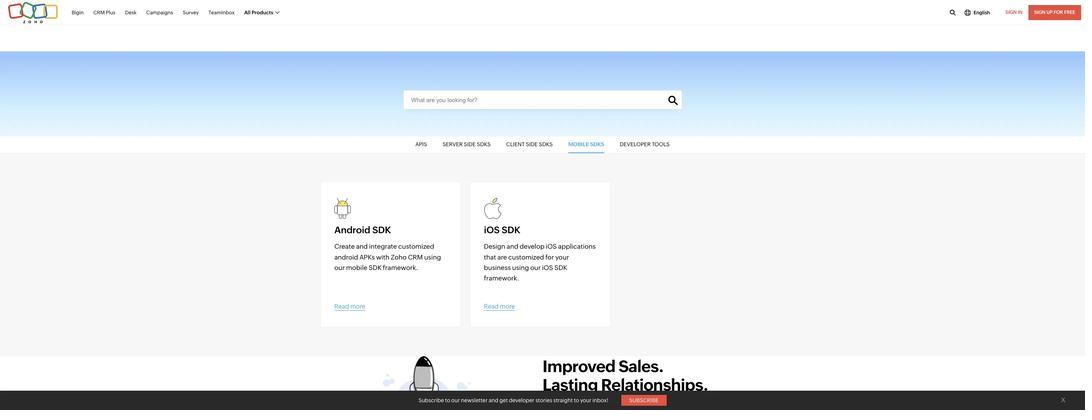 Task type: describe. For each thing, give the bounding box(es) containing it.
read for android
[[335, 303, 349, 311]]

our inside create and integrate customized android apks with zoho crm using our mobile sdk framework.
[[335, 264, 345, 272]]

1 horizontal spatial and
[[489, 398, 499, 404]]

server side sdks
[[443, 141, 491, 148]]

all
[[244, 10, 251, 15]]

1 to from the left
[[445, 398, 451, 404]]

business
[[484, 264, 511, 272]]

zoho
[[391, 254, 407, 262]]

read more link for android
[[335, 303, 366, 311]]

sdk inside create and integrate customized android apks with zoho crm using our mobile sdk framework.
[[369, 264, 382, 272]]

with
[[376, 254, 390, 262]]

subscribe to our newsletter and get developer stories straight to your inbox!
[[419, 398, 609, 404]]

all products
[[244, 10, 273, 15]]

plus
[[106, 10, 116, 15]]

developer tools
[[620, 141, 670, 148]]

get
[[500, 398, 508, 404]]

sign in link
[[1000, 5, 1029, 20]]

server
[[443, 141, 463, 148]]

0 vertical spatial ios
[[484, 225, 500, 236]]

android sdk
[[335, 225, 391, 236]]

design
[[484, 243, 506, 251]]

free
[[1065, 10, 1076, 15]]

for
[[546, 254, 554, 262]]

campaigns
[[146, 10, 173, 15]]

for
[[1054, 10, 1064, 15]]

3 sdks from the left
[[591, 141, 605, 148]]

develop
[[520, 243, 545, 251]]

create
[[335, 243, 355, 251]]

improved
[[543, 358, 616, 376]]

are
[[498, 254, 507, 262]]

lasting
[[543, 376, 598, 395]]

desk
[[125, 10, 137, 15]]

campaigns link
[[146, 5, 173, 20]]

teaminbox
[[209, 10, 235, 15]]

What are you looking for? text field
[[403, 90, 682, 110]]

side for server
[[464, 141, 476, 148]]

and for ios
[[507, 243, 519, 251]]

your inside design and develop ios applications that are customized for your business using our ios sdk framework.
[[556, 254, 569, 262]]

all products link
[[244, 5, 279, 20]]

in
[[1018, 10, 1023, 15]]

newsletter
[[461, 398, 488, 404]]

inbox!
[[593, 398, 609, 404]]

survey link
[[183, 5, 199, 20]]

crm inside create and integrate customized android apks with zoho crm using our mobile sdk framework.
[[408, 254, 423, 262]]

customized inside create and integrate customized android apks with zoho crm using our mobile sdk framework.
[[399, 243, 434, 251]]

mobile
[[569, 141, 589, 148]]

read more for ios
[[484, 303, 515, 311]]

using inside create and integrate customized android apks with zoho crm using our mobile sdk framework.
[[424, 254, 441, 262]]

crm plus link
[[93, 5, 116, 20]]

android
[[335, 254, 358, 262]]

mobile
[[346, 264, 368, 272]]

framework. inside create and integrate customized android apks with zoho crm using our mobile sdk framework.
[[383, 264, 418, 272]]

sign
[[1035, 10, 1046, 15]]

applications
[[559, 243, 596, 251]]

and for android
[[356, 243, 368, 251]]

customized inside design and develop ios applications that are customized for your business using our ios sdk framework.
[[509, 254, 544, 262]]

straight
[[554, 398, 573, 404]]



Task type: vqa. For each thing, say whether or not it's contained in the screenshot.
Tools
yes



Task type: locate. For each thing, give the bounding box(es) containing it.
and inside design and develop ios applications that are customized for your business using our ios sdk framework.
[[507, 243, 519, 251]]

crm inside "link"
[[93, 10, 105, 15]]

0 vertical spatial framework.
[[383, 264, 418, 272]]

crm
[[93, 10, 105, 15], [408, 254, 423, 262]]

2 to from the left
[[574, 398, 579, 404]]

read more for android
[[335, 303, 366, 311]]

2 side from the left
[[526, 141, 538, 148]]

1 horizontal spatial side
[[526, 141, 538, 148]]

english
[[974, 10, 991, 15]]

and
[[356, 243, 368, 251], [507, 243, 519, 251], [489, 398, 499, 404]]

read more
[[335, 303, 366, 311], [484, 303, 515, 311]]

sign up for free link
[[1029, 5, 1082, 20]]

1 vertical spatial crm
[[408, 254, 423, 262]]

sdks for server side sdks
[[477, 141, 491, 148]]

using right zoho
[[424, 254, 441, 262]]

developer
[[620, 141, 651, 148]]

read for ios
[[484, 303, 499, 311]]

framework. inside design and develop ios applications that are customized for your business using our ios sdk framework.
[[484, 275, 520, 283]]

customized down "develop" at the bottom of the page
[[509, 254, 544, 262]]

to right straight
[[574, 398, 579, 404]]

2 read from the left
[[484, 303, 499, 311]]

1 horizontal spatial to
[[574, 398, 579, 404]]

and left get
[[489, 398, 499, 404]]

0 horizontal spatial read
[[335, 303, 349, 311]]

sign
[[1006, 10, 1017, 15]]

sign in
[[1006, 10, 1023, 15]]

customized up zoho
[[399, 243, 434, 251]]

tools
[[652, 141, 670, 148]]

our inside design and develop ios applications that are customized for your business using our ios sdk framework.
[[531, 264, 541, 272]]

1 horizontal spatial crm
[[408, 254, 423, 262]]

1 read from the left
[[335, 303, 349, 311]]

products
[[252, 10, 273, 15]]

2 horizontal spatial and
[[507, 243, 519, 251]]

1 sdks from the left
[[477, 141, 491, 148]]

read
[[335, 303, 349, 311], [484, 303, 499, 311]]

side right server
[[464, 141, 476, 148]]

2 subscribe from the left
[[630, 398, 659, 404]]

1 horizontal spatial more
[[500, 303, 515, 311]]

client side sdks
[[507, 141, 553, 148]]

our down "develop" at the bottom of the page
[[531, 264, 541, 272]]

subscribe link
[[622, 396, 667, 407]]

crm left plus
[[93, 10, 105, 15]]

1 subscribe from the left
[[419, 398, 444, 404]]

0 horizontal spatial your
[[556, 254, 569, 262]]

0 vertical spatial customized
[[399, 243, 434, 251]]

1 horizontal spatial our
[[452, 398, 460, 404]]

1 vertical spatial ios
[[546, 243, 557, 251]]

0 horizontal spatial customized
[[399, 243, 434, 251]]

survey
[[183, 10, 199, 15]]

framework. down business
[[484, 275, 520, 283]]

up
[[1047, 10, 1053, 15]]

sdks right server
[[477, 141, 491, 148]]

ios
[[484, 225, 500, 236], [546, 243, 557, 251], [542, 264, 553, 272]]

relationships.
[[601, 376, 709, 395]]

1 vertical spatial customized
[[509, 254, 544, 262]]

1 horizontal spatial subscribe
[[630, 398, 659, 404]]

sdk up "design"
[[502, 225, 521, 236]]

subscribe for subscribe to our newsletter and get developer stories straight to your inbox!
[[419, 398, 444, 404]]

apis
[[416, 141, 427, 148]]

subscribe
[[419, 398, 444, 404], [630, 398, 659, 404]]

crm plus
[[93, 10, 116, 15]]

sdks for client side sdks
[[539, 141, 553, 148]]

sales.
[[619, 358, 664, 376]]

sdks right mobile
[[591, 141, 605, 148]]

0 vertical spatial your
[[556, 254, 569, 262]]

2 horizontal spatial our
[[531, 264, 541, 272]]

ios up the for
[[546, 243, 557, 251]]

subscribe for subscribe
[[630, 398, 659, 404]]

0 vertical spatial using
[[424, 254, 441, 262]]

and up are
[[507, 243, 519, 251]]

0 horizontal spatial more
[[351, 303, 366, 311]]

side for client
[[526, 141, 538, 148]]

integrate
[[369, 243, 397, 251]]

1 read more from the left
[[335, 303, 366, 311]]

0 horizontal spatial framework.
[[383, 264, 418, 272]]

client
[[507, 141, 525, 148]]

desk link
[[125, 5, 137, 20]]

1 horizontal spatial your
[[581, 398, 592, 404]]

apks
[[360, 254, 375, 262]]

1 horizontal spatial sdks
[[539, 141, 553, 148]]

teaminbox link
[[209, 5, 235, 20]]

and up apks on the left bottom of the page
[[356, 243, 368, 251]]

1 vertical spatial your
[[581, 398, 592, 404]]

stories
[[536, 398, 553, 404]]

to left newsletter
[[445, 398, 451, 404]]

1 horizontal spatial customized
[[509, 254, 544, 262]]

our
[[335, 264, 345, 272], [531, 264, 541, 272], [452, 398, 460, 404]]

and inside create and integrate customized android apks with zoho crm using our mobile sdk framework.
[[356, 243, 368, 251]]

ios down the for
[[542, 264, 553, 272]]

using
[[424, 254, 441, 262], [512, 264, 529, 272]]

android
[[335, 225, 371, 236]]

design and develop ios applications that are customized for your business using our ios sdk framework.
[[484, 243, 596, 283]]

sdks right client
[[539, 141, 553, 148]]

using inside design and develop ios applications that are customized for your business using our ios sdk framework.
[[512, 264, 529, 272]]

framework. down zoho
[[383, 264, 418, 272]]

improved sales. lasting relationships.
[[543, 358, 709, 395]]

customized
[[399, 243, 434, 251], [509, 254, 544, 262]]

2 more from the left
[[500, 303, 515, 311]]

0 vertical spatial crm
[[93, 10, 105, 15]]

ios up "design"
[[484, 225, 500, 236]]

sdk inside design and develop ios applications that are customized for your business using our ios sdk framework.
[[555, 264, 568, 272]]

sign up for free
[[1035, 10, 1076, 15]]

x
[[1062, 395, 1066, 405]]

1 horizontal spatial using
[[512, 264, 529, 272]]

None button
[[663, 90, 682, 110]]

0 horizontal spatial read more link
[[335, 303, 366, 311]]

1 read more link from the left
[[335, 303, 366, 311]]

0 horizontal spatial sdks
[[477, 141, 491, 148]]

bigin link
[[72, 5, 84, 20]]

1 vertical spatial using
[[512, 264, 529, 272]]

sdk up integrate
[[373, 225, 391, 236]]

read more link for ios
[[484, 303, 515, 311]]

sdks
[[477, 141, 491, 148], [539, 141, 553, 148], [591, 141, 605, 148]]

1 horizontal spatial read
[[484, 303, 499, 311]]

more
[[351, 303, 366, 311], [500, 303, 515, 311]]

0 horizontal spatial using
[[424, 254, 441, 262]]

that
[[484, 254, 496, 262]]

1 horizontal spatial read more
[[484, 303, 515, 311]]

more for ios
[[500, 303, 515, 311]]

mobile sdks
[[569, 141, 605, 148]]

1 more from the left
[[351, 303, 366, 311]]

your
[[556, 254, 569, 262], [581, 398, 592, 404]]

your left the inbox!
[[581, 398, 592, 404]]

2 sdks from the left
[[539, 141, 553, 148]]

1 horizontal spatial framework.
[[484, 275, 520, 283]]

side right client
[[526, 141, 538, 148]]

create and integrate customized android apks with zoho crm using our mobile sdk framework.
[[335, 243, 441, 272]]

2 read more from the left
[[484, 303, 515, 311]]

our down android
[[335, 264, 345, 272]]

more for android
[[351, 303, 366, 311]]

your right the for
[[556, 254, 569, 262]]

1 horizontal spatial read more link
[[484, 303, 515, 311]]

ios sdk
[[484, 225, 521, 236]]

crm right zoho
[[408, 254, 423, 262]]

0 horizontal spatial read more
[[335, 303, 366, 311]]

1 vertical spatial framework.
[[484, 275, 520, 283]]

sdk down applications in the bottom right of the page
[[555, 264, 568, 272]]

1 side from the left
[[464, 141, 476, 148]]

using right business
[[512, 264, 529, 272]]

2 horizontal spatial sdks
[[591, 141, 605, 148]]

sign up for crm software | zoho crm image
[[337, 357, 515, 411]]

read more link
[[335, 303, 366, 311], [484, 303, 515, 311]]

0 horizontal spatial subscribe
[[419, 398, 444, 404]]

0 horizontal spatial side
[[464, 141, 476, 148]]

our left newsletter
[[452, 398, 460, 404]]

2 vertical spatial ios
[[542, 264, 553, 272]]

0 horizontal spatial and
[[356, 243, 368, 251]]

side
[[464, 141, 476, 148], [526, 141, 538, 148]]

framework.
[[383, 264, 418, 272], [484, 275, 520, 283]]

0 horizontal spatial our
[[335, 264, 345, 272]]

bigin
[[72, 10, 84, 15]]

2 read more link from the left
[[484, 303, 515, 311]]

developer
[[509, 398, 535, 404]]

to
[[445, 398, 451, 404], [574, 398, 579, 404]]

0 horizontal spatial crm
[[93, 10, 105, 15]]

sdk
[[373, 225, 391, 236], [502, 225, 521, 236], [369, 264, 382, 272], [555, 264, 568, 272]]

sdk down the with in the left of the page
[[369, 264, 382, 272]]

0 horizontal spatial to
[[445, 398, 451, 404]]



